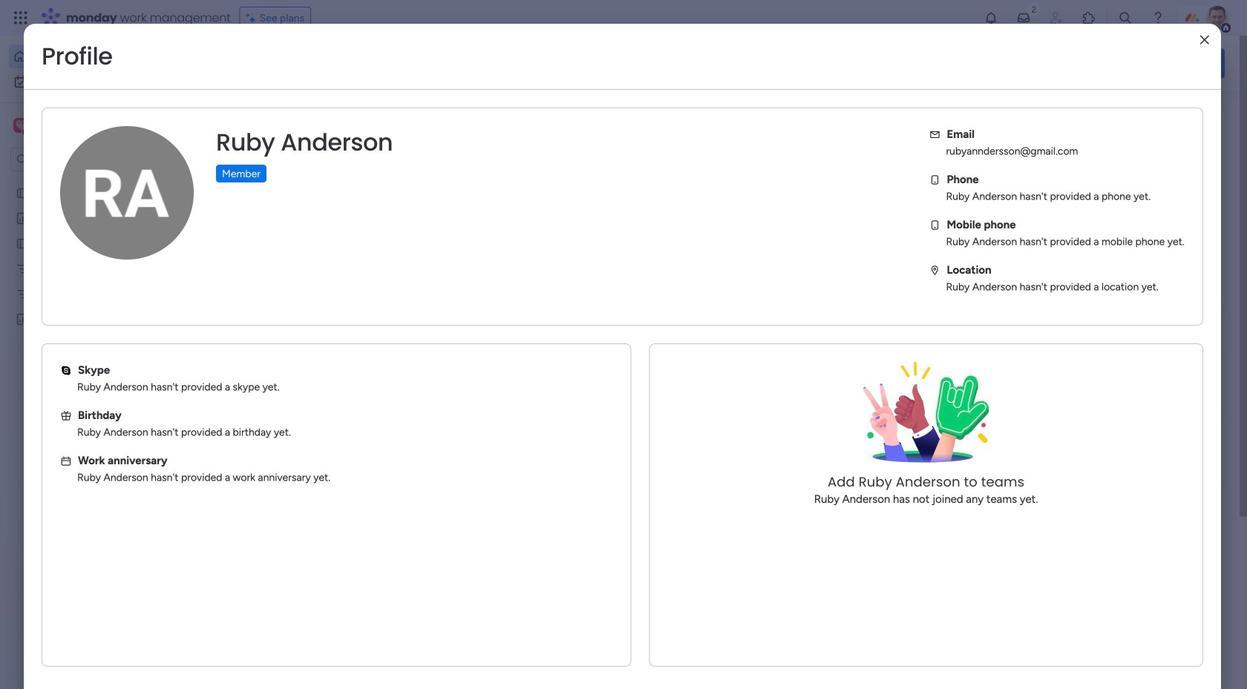 Task type: locate. For each thing, give the bounding box(es) containing it.
close image
[[1200, 35, 1209, 45]]

None field
[[212, 127, 397, 158]]

public board image up public dashboard image
[[16, 186, 30, 200]]

0 horizontal spatial lottie animation image
[[0, 540, 189, 690]]

1 vertical spatial terry turtle image
[[264, 665, 294, 690]]

0 vertical spatial lottie animation image
[[582, 36, 1000, 92]]

lottie animation image for bottommost the lottie animation element
[[0, 540, 189, 690]]

2 public board image from the top
[[16, 237, 30, 251]]

help center element
[[1002, 426, 1225, 485]]

0 horizontal spatial terry turtle image
[[264, 665, 294, 690]]

0 vertical spatial lottie animation element
[[582, 36, 1000, 92]]

templates image image
[[1016, 112, 1212, 215]]

public board image
[[16, 186, 30, 200], [16, 237, 30, 251]]

component image
[[248, 476, 261, 490]]

close recently visited image
[[229, 121, 247, 139]]

lottie animation image
[[582, 36, 1000, 92], [0, 540, 189, 690]]

0 vertical spatial terry turtle image
[[1206, 6, 1230, 30]]

see plans image
[[246, 9, 260, 26]]

0 vertical spatial option
[[9, 45, 180, 68]]

1 horizontal spatial lottie animation image
[[582, 36, 1000, 92]]

0 horizontal spatial lottie animation element
[[0, 540, 189, 690]]

0 vertical spatial public board image
[[16, 186, 30, 200]]

1 vertical spatial public board image
[[16, 237, 30, 251]]

monday marketplace image
[[1082, 10, 1097, 25]]

options image
[[60, 126, 194, 260]]

public board image down public dashboard image
[[16, 237, 30, 251]]

1 vertical spatial lottie animation image
[[0, 540, 189, 690]]

1 vertical spatial option
[[0, 180, 189, 183]]

search everything image
[[1118, 10, 1133, 25]]

lottie animation element
[[582, 36, 1000, 92], [0, 540, 189, 690]]

1 horizontal spatial terry turtle image
[[1206, 6, 1230, 30]]

Search in workspace field
[[31, 151, 124, 168]]

option
[[9, 45, 180, 68], [0, 180, 189, 183]]

terry turtle image
[[1206, 6, 1230, 30], [264, 665, 294, 690]]

list box
[[0, 178, 189, 533]]



Task type: describe. For each thing, give the bounding box(es) containing it.
quick search results list box
[[229, 139, 967, 518]]

add to favorites image
[[926, 271, 941, 286]]

getting started element
[[1002, 355, 1225, 414]]

public dashboard image
[[16, 211, 30, 226]]

2 image
[[1028, 1, 1041, 17]]

help image
[[1151, 10, 1166, 25]]

notifications image
[[984, 10, 999, 25]]

1 horizontal spatial lottie animation element
[[582, 36, 1000, 92]]

update feed image
[[1016, 10, 1031, 25]]

1 vertical spatial lottie animation element
[[0, 540, 189, 690]]

select product image
[[13, 10, 28, 25]]

1 public board image from the top
[[16, 186, 30, 200]]

lottie animation image for rightmost the lottie animation element
[[582, 36, 1000, 92]]

private dashboard image
[[16, 312, 30, 327]]

no teams image
[[852, 362, 1001, 474]]



Task type: vqa. For each thing, say whether or not it's contained in the screenshot.
component icon corresponding to first Public board image from left
no



